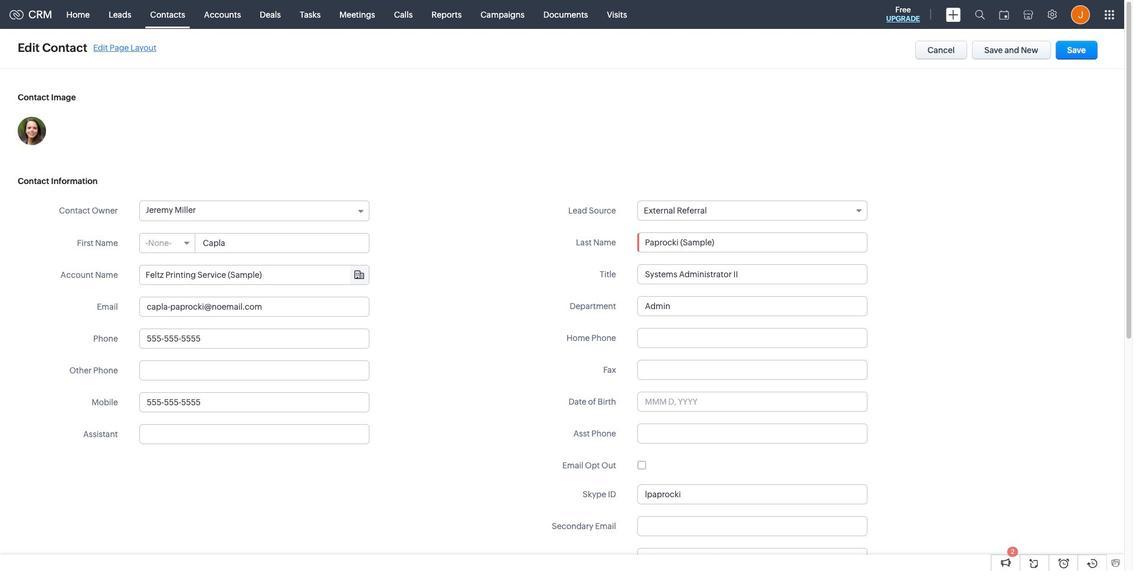 Task type: vqa. For each thing, say whether or not it's contained in the screenshot.
SEARCH element
yes



Task type: locate. For each thing, give the bounding box(es) containing it.
search image
[[976, 9, 986, 19]]

image image
[[18, 117, 46, 145]]

None text field
[[638, 233, 868, 253], [638, 265, 868, 285], [140, 266, 369, 285], [139, 329, 370, 349], [638, 360, 868, 380], [638, 424, 868, 444], [654, 549, 867, 568], [638, 233, 868, 253], [638, 265, 868, 285], [140, 266, 369, 285], [139, 329, 370, 349], [638, 360, 868, 380], [638, 424, 868, 444], [654, 549, 867, 568]]

search element
[[968, 0, 993, 29]]

None field
[[638, 201, 868, 221], [140, 234, 195, 253], [140, 266, 369, 285], [638, 201, 868, 221], [140, 234, 195, 253], [140, 266, 369, 285]]

None text field
[[196, 234, 369, 253], [638, 296, 868, 317], [139, 297, 370, 317], [638, 328, 868, 348], [139, 361, 370, 381], [139, 393, 370, 413], [139, 425, 370, 445], [638, 485, 868, 505], [638, 517, 868, 537], [196, 234, 369, 253], [638, 296, 868, 317], [139, 297, 370, 317], [638, 328, 868, 348], [139, 361, 370, 381], [139, 393, 370, 413], [139, 425, 370, 445], [638, 485, 868, 505], [638, 517, 868, 537]]

MMM D, YYYY text field
[[638, 392, 868, 412]]



Task type: describe. For each thing, give the bounding box(es) containing it.
create menu image
[[947, 7, 961, 22]]

calendar image
[[1000, 10, 1010, 19]]

logo image
[[9, 10, 24, 19]]

create menu element
[[940, 0, 968, 29]]

profile image
[[1072, 5, 1091, 24]]

profile element
[[1065, 0, 1098, 29]]



